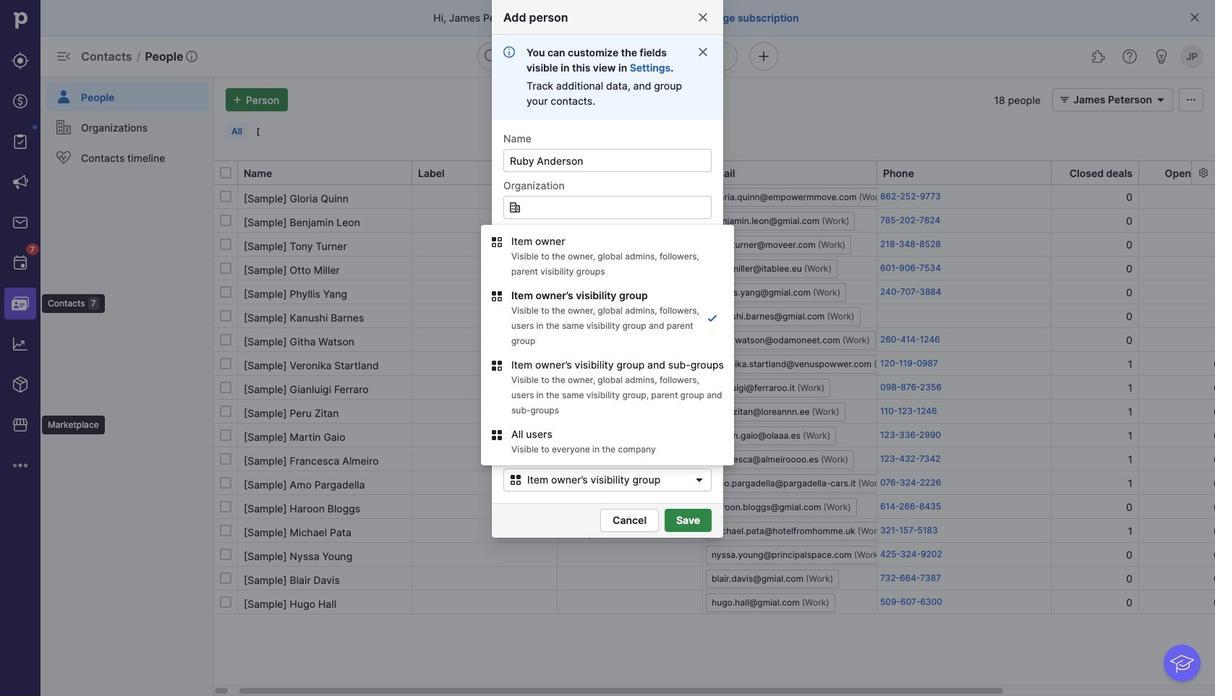 Task type: locate. For each thing, give the bounding box(es) containing it.
sales inbox image
[[12, 214, 29, 232]]

menu item
[[41, 77, 214, 111], [0, 284, 41, 324]]

4 size s image from the top
[[220, 358, 232, 370]]

3 size s image from the top
[[220, 286, 232, 298]]

menu
[[0, 0, 105, 697], [41, 77, 214, 697]]

dialog
[[0, 0, 1215, 697]]

insights image
[[12, 336, 29, 353]]

info image
[[186, 51, 198, 62]]

5 size s image from the top
[[220, 549, 232, 561]]

color primary image
[[1189, 12, 1201, 23], [697, 46, 709, 58], [1056, 94, 1074, 106], [220, 167, 232, 179], [509, 202, 521, 213], [694, 249, 705, 260], [707, 313, 718, 324], [491, 360, 503, 372], [691, 475, 708, 486]]

4 size s image from the top
[[220, 334, 232, 346]]

5 size s image from the top
[[220, 382, 232, 394]]

None text field
[[504, 149, 712, 172], [504, 196, 712, 219], [504, 149, 712, 172], [504, 196, 712, 219]]

color primary image
[[1152, 94, 1170, 106], [1183, 94, 1200, 106], [491, 237, 503, 248], [491, 291, 503, 302], [491, 430, 503, 441], [507, 475, 525, 486]]

color undefined image
[[55, 119, 72, 136], [12, 133, 29, 150], [55, 149, 72, 166], [12, 255, 29, 272]]

color primary inverted image
[[229, 94, 246, 106]]

size s image
[[220, 191, 232, 203], [220, 263, 232, 274], [220, 310, 232, 322], [220, 358, 232, 370], [220, 549, 232, 561], [220, 597, 232, 608]]

leads image
[[12, 52, 29, 69]]

knowledge center bot, also known as kc bot is an onboarding assistant that allows you to see the list of onboarding items in one place for quick and easy reference. this improves your in-app experience. image
[[1164, 646, 1201, 682]]

9 size s image from the top
[[220, 477, 232, 489]]

Search Pipedrive field
[[477, 42, 738, 71]]

12 size s image from the top
[[220, 573, 232, 585]]

quick add image
[[755, 48, 773, 65]]

11 size s image from the top
[[220, 525, 232, 537]]

marketplace image
[[12, 417, 29, 434]]

2 size s image from the top
[[220, 263, 232, 274]]

3 size s image from the top
[[220, 310, 232, 322]]

more image
[[12, 457, 29, 475]]

color undefined image
[[55, 88, 72, 106]]

1 vertical spatial menu item
[[0, 284, 41, 324]]

menu toggle image
[[55, 48, 72, 65]]

products image
[[12, 376, 29, 394]]

0 vertical spatial menu item
[[41, 77, 214, 111]]

None text field
[[504, 290, 605, 313], [504, 356, 605, 379], [504, 290, 605, 313], [504, 356, 605, 379]]

quick help image
[[1121, 48, 1139, 65]]

size s image
[[220, 215, 232, 226], [220, 239, 232, 250], [220, 286, 232, 298], [220, 334, 232, 346], [220, 382, 232, 394], [220, 406, 232, 417], [220, 430, 232, 441], [220, 454, 232, 465], [220, 477, 232, 489], [220, 501, 232, 513], [220, 525, 232, 537], [220, 573, 232, 585]]

1 size s image from the top
[[220, 191, 232, 203]]

None field
[[504, 196, 712, 219]]

sales assistant image
[[1153, 48, 1171, 65]]

color info image
[[504, 46, 515, 58]]



Task type: describe. For each thing, give the bounding box(es) containing it.
deals image
[[12, 93, 29, 110]]

campaigns image
[[12, 174, 29, 191]]

6 size s image from the top
[[220, 597, 232, 608]]

home image
[[9, 9, 31, 31]]

contacts image
[[12, 295, 29, 313]]

6 size s image from the top
[[220, 406, 232, 417]]

1 size s image from the top
[[220, 215, 232, 226]]

10 size s image from the top
[[220, 501, 232, 513]]

8 size s image from the top
[[220, 454, 232, 465]]

2 size s image from the top
[[220, 239, 232, 250]]

close image
[[697, 12, 709, 23]]

7 size s image from the top
[[220, 430, 232, 441]]



